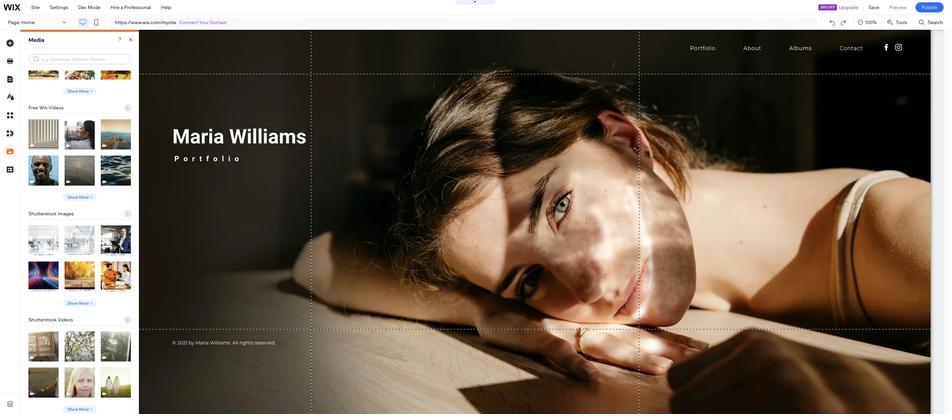 Task type: describe. For each thing, give the bounding box(es) containing it.
1 show more from the top
[[67, 89, 89, 94]]

show for free wix videos
[[67, 195, 78, 200]]

1 show from the top
[[67, 89, 78, 94]]

a
[[121, 4, 123, 10]]

show for shutterstock videos
[[67, 407, 78, 412]]

home
[[21, 19, 35, 25]]

publish button
[[916, 2, 944, 12]]

hire a professional
[[111, 4, 151, 10]]

save button
[[864, 0, 885, 15]]

off
[[829, 5, 835, 9]]

1 vertical spatial videos
[[58, 317, 73, 323]]

tools button
[[882, 15, 914, 30]]

your
[[199, 19, 209, 25]]

https://www.wix.com/mysite
[[115, 19, 176, 25]]

0 vertical spatial videos
[[48, 105, 64, 111]]

e.g. business, fashion, fitness field
[[41, 56, 123, 63]]

upgrade
[[840, 4, 859, 10]]

100% button
[[855, 15, 882, 30]]

shutterstock for shutterstock images
[[28, 211, 57, 217]]

shutterstock images
[[28, 211, 74, 217]]

more for shutterstock images
[[79, 301, 89, 306]]

free
[[28, 105, 38, 111]]

save
[[869, 4, 880, 10]]

settings
[[50, 4, 68, 10]]

publish
[[922, 4, 938, 10]]

more for shutterstock videos
[[79, 407, 89, 412]]

1 show more button from the top
[[63, 88, 96, 95]]



Task type: vqa. For each thing, say whether or not it's contained in the screenshot.
1st Show from the bottom
yes



Task type: locate. For each thing, give the bounding box(es) containing it.
2 show more from the top
[[67, 195, 89, 200]]

2 show more button from the top
[[63, 194, 96, 201]]

$ 2.99
[[38, 238, 49, 243], [74, 238, 85, 243], [111, 238, 121, 243], [38, 274, 49, 279], [74, 274, 85, 279], [111, 274, 121, 279]]

domain
[[210, 19, 227, 25]]

3 more from the top
[[79, 301, 89, 306]]

dev
[[78, 4, 87, 10]]

mode
[[88, 4, 101, 10]]

show more button for shutterstock videos
[[63, 406, 96, 413]]

dev mode
[[78, 4, 101, 10]]

wix
[[39, 105, 47, 111]]

site
[[31, 4, 40, 10]]

15.99
[[40, 344, 50, 349], [76, 344, 86, 349], [112, 344, 122, 349], [40, 381, 50, 386], [76, 381, 86, 386], [112, 381, 122, 386]]

100%
[[865, 19, 877, 25]]

media
[[28, 37, 44, 43]]

$
[[38, 238, 41, 243], [74, 238, 77, 243], [111, 238, 113, 243], [38, 274, 41, 279], [74, 274, 77, 279], [111, 274, 113, 279], [37, 344, 40, 349], [73, 344, 76, 349], [110, 344, 112, 349], [37, 381, 40, 386], [73, 381, 76, 386], [110, 381, 112, 386]]

show more button for shutterstock images
[[63, 300, 96, 307]]

50% off
[[821, 5, 835, 9]]

connect
[[179, 19, 198, 25]]

0 vertical spatial shutterstock
[[28, 211, 57, 217]]

more
[[79, 89, 89, 94], [79, 195, 89, 200], [79, 301, 89, 306], [79, 407, 89, 412]]

3 show from the top
[[67, 301, 78, 306]]

images
[[58, 211, 74, 217]]

help
[[161, 4, 171, 10]]

show more for free wix videos
[[67, 195, 89, 200]]

3 show more button from the top
[[63, 300, 96, 307]]

show more for shutterstock videos
[[67, 407, 89, 412]]

4 more from the top
[[79, 407, 89, 412]]

videos
[[48, 105, 64, 111], [58, 317, 73, 323]]

4 show more from the top
[[67, 407, 89, 412]]

1 more from the top
[[79, 89, 89, 94]]

shutterstock for shutterstock videos
[[28, 317, 57, 323]]

search button
[[914, 15, 950, 30]]

https://www.wix.com/mysite connect your domain
[[115, 19, 227, 25]]

shutterstock
[[28, 211, 57, 217], [28, 317, 57, 323]]

show for shutterstock images
[[67, 301, 78, 306]]

2 more from the top
[[79, 195, 89, 200]]

1 shutterstock from the top
[[28, 211, 57, 217]]

2 show from the top
[[67, 195, 78, 200]]

hire
[[111, 4, 120, 10]]

2.99
[[41, 238, 49, 243], [77, 238, 85, 243], [113, 238, 121, 243], [41, 274, 49, 279], [77, 274, 85, 279], [113, 274, 121, 279]]

4 show more button from the top
[[63, 406, 96, 413]]

professional
[[124, 4, 151, 10]]

more for free wix videos
[[79, 195, 89, 200]]

show more for shutterstock images
[[67, 301, 89, 306]]

preview button
[[885, 0, 912, 15]]

show more button for free wix videos
[[63, 194, 96, 201]]

$ 15.99
[[37, 344, 50, 349], [73, 344, 86, 349], [110, 344, 122, 349], [37, 381, 50, 386], [73, 381, 86, 386], [110, 381, 122, 386]]

free wix videos
[[28, 105, 64, 111]]

50%
[[821, 5, 828, 9]]

show more button
[[63, 88, 96, 95], [63, 194, 96, 201], [63, 300, 96, 307], [63, 406, 96, 413]]

preview
[[890, 4, 907, 10]]

show more
[[67, 89, 89, 94], [67, 195, 89, 200], [67, 301, 89, 306], [67, 407, 89, 412]]

show
[[67, 89, 78, 94], [67, 195, 78, 200], [67, 301, 78, 306], [67, 407, 78, 412]]

3 show more from the top
[[67, 301, 89, 306]]

4 show from the top
[[67, 407, 78, 412]]

2 shutterstock from the top
[[28, 317, 57, 323]]

tools
[[896, 19, 908, 25]]

search
[[928, 19, 944, 25]]

1 vertical spatial shutterstock
[[28, 317, 57, 323]]

shutterstock videos
[[28, 317, 73, 323]]



